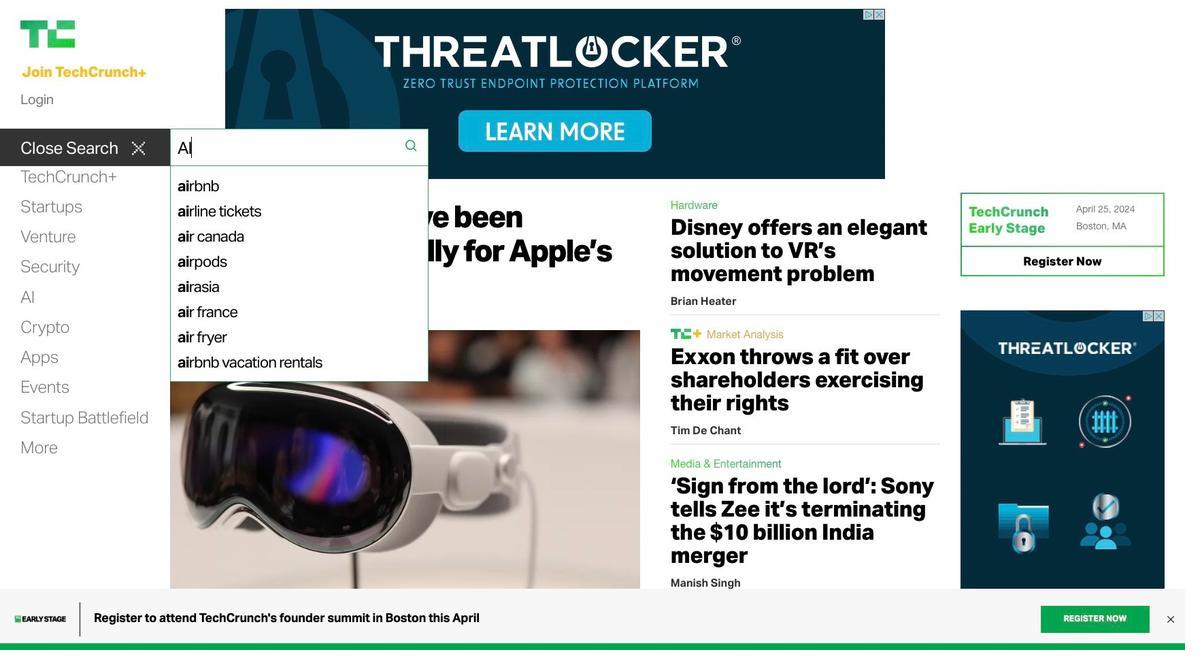Task type: describe. For each thing, give the bounding box(es) containing it.
apple vision pro headset image
[[170, 330, 640, 602]]



Task type: vqa. For each thing, say whether or not it's contained in the screenshot.
the leftmost Advertisement element
yes



Task type: locate. For each thing, give the bounding box(es) containing it.
0 horizontal spatial advertisement element
[[225, 9, 886, 179]]

1 horizontal spatial advertisement element
[[961, 310, 1166, 650]]

advertisement element
[[225, 9, 886, 179], [961, 310, 1166, 650]]

1 vertical spatial advertisement element
[[961, 310, 1166, 650]]

list box
[[171, 165, 428, 381]]

0 vertical spatial advertisement element
[[225, 9, 886, 179]]

Search TechCrunch text field
[[171, 129, 405, 165]]



